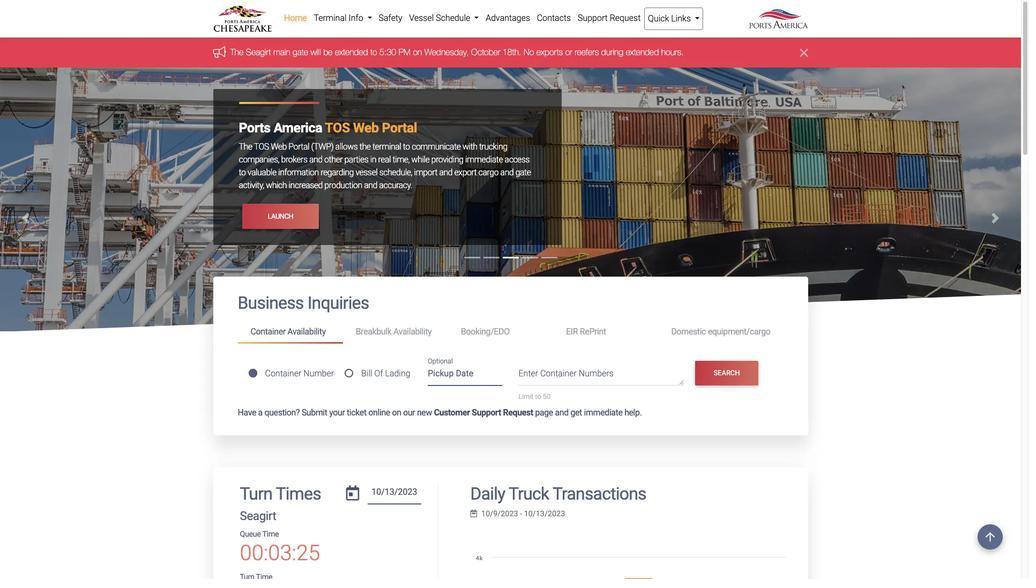 Task type: describe. For each thing, give the bounding box(es) containing it.
none text field inside '00:03:25' main content
[[368, 483, 421, 505]]

of
[[374, 368, 383, 378]]

10/13/2023
[[524, 509, 565, 518]]

and down vessel
[[364, 180, 377, 191]]

calendar day image
[[346, 486, 359, 501]]

queue
[[240, 530, 261, 539]]

home link
[[281, 8, 310, 29]]

turn times
[[240, 483, 321, 504]]

gate inside alert
[[293, 47, 308, 57]]

1 extended from the left
[[335, 47, 368, 57]]

tos inside the tos web portal (twp) allows the terminal to communicate with trucking companies,                         brokers and other parties in real time, while providing immediate access to valuable                         information regarding vessel schedule, import and export cargo and gate activity, which increased production and accuracy.
[[254, 142, 269, 152]]

container for container number
[[265, 368, 302, 378]]

5:30
[[380, 47, 396, 57]]

export
[[454, 167, 477, 178]]

and down providing at the left of page
[[439, 167, 453, 178]]

truck
[[509, 483, 549, 504]]

Enter Container Numbers text field
[[519, 367, 684, 386]]

portal inside the tos web portal (twp) allows the terminal to communicate with trucking companies,                         brokers and other parties in real time, while providing immediate access to valuable                         information regarding vessel schedule, import and export cargo and gate activity, which increased production and accuracy.
[[289, 142, 309, 152]]

launch
[[268, 212, 293, 220]]

reprint
[[580, 327, 606, 337]]

support request link
[[575, 8, 644, 29]]

trucking
[[479, 142, 508, 152]]

calendar week image
[[470, 510, 477, 518]]

and down access
[[501, 167, 514, 178]]

1 horizontal spatial portal
[[382, 120, 417, 136]]

immediate inside '00:03:25' main content
[[584, 407, 623, 417]]

increased
[[289, 180, 323, 191]]

container for container availability
[[251, 327, 286, 337]]

web inside the tos web portal (twp) allows the terminal to communicate with trucking companies,                         brokers and other parties in real time, while providing immediate access to valuable                         information regarding vessel schedule, import and export cargo and gate activity, which increased production and accuracy.
[[271, 142, 287, 152]]

safety link
[[375, 8, 406, 29]]

on inside alert
[[413, 47, 422, 57]]

eir reprint
[[566, 327, 606, 337]]

go to top image
[[978, 524, 1003, 550]]

availability for container availability
[[288, 327, 326, 337]]

quick links
[[648, 13, 693, 24]]

help.
[[625, 407, 642, 417]]

to inside alert
[[371, 47, 377, 57]]

links
[[671, 13, 691, 24]]

wednesday,
[[425, 47, 469, 57]]

bill
[[361, 368, 372, 378]]

tos web portal image
[[0, 68, 1021, 509]]

limit to 50
[[519, 393, 551, 401]]

number
[[304, 368, 334, 378]]

breakbulk availability
[[356, 327, 432, 337]]

equipment/cargo
[[708, 327, 771, 337]]

during
[[601, 47, 624, 57]]

online
[[369, 407, 390, 417]]

allows
[[335, 142, 358, 152]]

seagirt inside '00:03:25' main content
[[240, 509, 276, 523]]

numbers
[[579, 369, 614, 379]]

request inside '00:03:25' main content
[[503, 407, 533, 417]]

october
[[471, 47, 500, 57]]

main
[[273, 47, 290, 57]]

terminal
[[373, 142, 401, 152]]

america
[[274, 120, 322, 136]]

enter
[[519, 369, 538, 379]]

information
[[278, 167, 319, 178]]

seagirt inside alert
[[246, 47, 271, 57]]

1 horizontal spatial tos
[[325, 120, 350, 136]]

queue time 00:03:25
[[240, 530, 320, 566]]

time
[[262, 530, 279, 539]]

schedule,
[[379, 167, 412, 178]]

transactions
[[553, 483, 647, 504]]

exports
[[537, 47, 563, 57]]

support request
[[578, 13, 641, 23]]

to up the activity, in the left of the page
[[239, 167, 246, 178]]

terminal info
[[314, 13, 365, 23]]

vessel
[[356, 167, 378, 178]]

booking/edo
[[461, 327, 510, 337]]

vessel schedule link
[[406, 8, 482, 29]]

quick
[[648, 13, 669, 24]]

terminal info link
[[310, 8, 375, 29]]

have
[[238, 407, 256, 417]]

have a question? submit your ticket online on our new customer support request page and get immediate help.
[[238, 407, 642, 417]]

time,
[[393, 155, 410, 165]]

import
[[414, 167, 438, 178]]

1 horizontal spatial request
[[610, 13, 641, 23]]

domestic equipment/cargo
[[672, 327, 771, 337]]

advantages link
[[482, 8, 534, 29]]

the
[[360, 142, 371, 152]]

no
[[524, 47, 534, 57]]

contacts
[[537, 13, 571, 23]]

cargo
[[479, 167, 499, 178]]

00:03:25
[[240, 540, 320, 566]]

contacts link
[[534, 8, 575, 29]]

bullhorn image
[[213, 46, 230, 58]]

question?
[[265, 407, 300, 417]]

the for the seagirt main gate will be extended to 5:30 pm on wednesday, october 18th.  no exports or reefers during extended hours.
[[230, 47, 244, 57]]

hours.
[[662, 47, 684, 57]]

info
[[349, 13, 363, 23]]

with
[[463, 142, 477, 152]]

daily
[[470, 483, 505, 504]]

availability for breakbulk availability
[[394, 327, 432, 337]]

limit
[[519, 393, 534, 401]]

container up 50
[[540, 369, 577, 379]]

real
[[378, 155, 391, 165]]



Task type: vqa. For each thing, say whether or not it's contained in the screenshot.
Enter Container Numbers text field
yes



Task type: locate. For each thing, give the bounding box(es) containing it.
the inside alert
[[230, 47, 244, 57]]

activity,
[[239, 180, 264, 191]]

tos
[[325, 120, 350, 136], [254, 142, 269, 152]]

portal up terminal
[[382, 120, 417, 136]]

gate left will
[[293, 47, 308, 57]]

1 vertical spatial on
[[392, 407, 401, 417]]

0 vertical spatial on
[[413, 47, 422, 57]]

and down (twp)
[[309, 155, 323, 165]]

1 vertical spatial web
[[271, 142, 287, 152]]

1 horizontal spatial support
[[578, 13, 608, 23]]

availability right 'breakbulk'
[[394, 327, 432, 337]]

1 horizontal spatial on
[[413, 47, 422, 57]]

0 vertical spatial the
[[230, 47, 244, 57]]

availability down business inquiries on the bottom of page
[[288, 327, 326, 337]]

be
[[323, 47, 333, 57]]

breakbulk availability link
[[343, 322, 448, 342]]

0 horizontal spatial availability
[[288, 327, 326, 337]]

times
[[276, 483, 321, 504]]

1 vertical spatial gate
[[516, 167, 531, 178]]

inquiries
[[308, 293, 369, 313]]

to left 50
[[535, 393, 541, 401]]

1 vertical spatial the
[[239, 142, 252, 152]]

gate
[[293, 47, 308, 57], [516, 167, 531, 178]]

tos up companies,
[[254, 142, 269, 152]]

1 vertical spatial immediate
[[584, 407, 623, 417]]

-
[[520, 509, 522, 518]]

0 horizontal spatial request
[[503, 407, 533, 417]]

in
[[370, 155, 376, 165]]

on right the pm
[[413, 47, 422, 57]]

support up reefers
[[578, 13, 608, 23]]

optional
[[428, 357, 453, 365]]

ports america tos web portal
[[239, 120, 417, 136]]

booking/edo link
[[448, 322, 553, 342]]

request left 'quick'
[[610, 13, 641, 23]]

on
[[413, 47, 422, 57], [392, 407, 401, 417]]

eir
[[566, 327, 578, 337]]

providing
[[431, 155, 464, 165]]

and left the get
[[555, 407, 569, 417]]

00:03:25 main content
[[205, 277, 816, 579]]

and
[[309, 155, 323, 165], [439, 167, 453, 178], [501, 167, 514, 178], [364, 180, 377, 191], [555, 407, 569, 417]]

breakbulk
[[356, 327, 392, 337]]

None text field
[[368, 483, 421, 505]]

the up companies,
[[239, 142, 252, 152]]

the for the tos web portal (twp) allows the terminal to communicate with trucking companies,                         brokers and other parties in real time, while providing immediate access to valuable                         information regarding vessel schedule, import and export cargo and gate activity, which increased production and accuracy.
[[239, 142, 252, 152]]

regarding
[[321, 167, 354, 178]]

schedule
[[436, 13, 470, 23]]

portal
[[382, 120, 417, 136], [289, 142, 309, 152]]

portal up brokers
[[289, 142, 309, 152]]

web
[[353, 120, 379, 136], [271, 142, 287, 152]]

1 horizontal spatial web
[[353, 120, 379, 136]]

web up brokers
[[271, 142, 287, 152]]

other
[[324, 155, 343, 165]]

our
[[403, 407, 415, 417]]

0 vertical spatial gate
[[293, 47, 308, 57]]

immediate up cargo
[[465, 155, 503, 165]]

immediate right the get
[[584, 407, 623, 417]]

or
[[565, 47, 572, 57]]

search
[[714, 369, 740, 377]]

Optional text field
[[428, 365, 503, 386]]

1 horizontal spatial extended
[[626, 47, 659, 57]]

0 vertical spatial request
[[610, 13, 641, 23]]

immediate inside the tos web portal (twp) allows the terminal to communicate with trucking companies,                         brokers and other parties in real time, while providing immediate access to valuable                         information regarding vessel schedule, import and export cargo and gate activity, which increased production and accuracy.
[[465, 155, 503, 165]]

business inquiries
[[238, 293, 369, 313]]

gate inside the tos web portal (twp) allows the terminal to communicate with trucking companies,                         brokers and other parties in real time, while providing immediate access to valuable                         information regarding vessel schedule, import and export cargo and gate activity, which increased production and accuracy.
[[516, 167, 531, 178]]

0 horizontal spatial on
[[392, 407, 401, 417]]

search button
[[695, 361, 759, 385]]

ports
[[239, 120, 271, 136]]

on left our
[[392, 407, 401, 417]]

seagirt left main
[[246, 47, 271, 57]]

quick links link
[[644, 8, 704, 30]]

to left 5:30
[[371, 47, 377, 57]]

10/9/2023
[[482, 509, 518, 518]]

1 vertical spatial support
[[472, 407, 501, 417]]

your
[[329, 407, 345, 417]]

support inside support request link
[[578, 13, 608, 23]]

daily truck transactions
[[470, 483, 647, 504]]

seagirt
[[246, 47, 271, 57], [240, 509, 276, 523]]

the inside the tos web portal (twp) allows the terminal to communicate with trucking companies,                         brokers and other parties in real time, while providing immediate access to valuable                         information regarding vessel schedule, import and export cargo and gate activity, which increased production and accuracy.
[[239, 142, 252, 152]]

the seagirt main gate will be extended to 5:30 pm on wednesday, october 18th.  no exports or reefers during extended hours. alert
[[0, 38, 1021, 68]]

valuable
[[248, 167, 276, 178]]

companies,
[[239, 155, 279, 165]]

extended right be
[[335, 47, 368, 57]]

container number
[[265, 368, 334, 378]]

0 horizontal spatial tos
[[254, 142, 269, 152]]

submit
[[302, 407, 327, 417]]

reefers
[[575, 47, 599, 57]]

0 vertical spatial web
[[353, 120, 379, 136]]

vessel
[[409, 13, 434, 23]]

home
[[284, 13, 307, 23]]

1 horizontal spatial gate
[[516, 167, 531, 178]]

0 vertical spatial immediate
[[465, 155, 503, 165]]

web up the the
[[353, 120, 379, 136]]

the tos web portal (twp) allows the terminal to communicate with trucking companies,                         brokers and other parties in real time, while providing immediate access to valuable                         information regarding vessel schedule, import and export cargo and gate activity, which increased production and accuracy.
[[239, 142, 531, 191]]

0 horizontal spatial portal
[[289, 142, 309, 152]]

availability
[[288, 327, 326, 337], [394, 327, 432, 337]]

the left main
[[230, 47, 244, 57]]

the
[[230, 47, 244, 57], [239, 142, 252, 152]]

1 horizontal spatial immediate
[[584, 407, 623, 417]]

10/9/2023 - 10/13/2023
[[482, 509, 565, 518]]

container down business
[[251, 327, 286, 337]]

gate down access
[[516, 167, 531, 178]]

close image
[[800, 46, 808, 59]]

extended right the during
[[626, 47, 659, 57]]

the seagirt main gate will be extended to 5:30 pm on wednesday, october 18th.  no exports or reefers during extended hours. link
[[230, 47, 684, 57]]

2 availability from the left
[[394, 327, 432, 337]]

request down limit
[[503, 407, 533, 417]]

1 horizontal spatial availability
[[394, 327, 432, 337]]

(twp)
[[311, 142, 334, 152]]

2 extended from the left
[[626, 47, 659, 57]]

container left "number"
[[265, 368, 302, 378]]

container availability
[[251, 327, 326, 337]]

advantages
[[486, 13, 530, 23]]

1 vertical spatial portal
[[289, 142, 309, 152]]

eir reprint link
[[553, 322, 659, 342]]

safety
[[379, 13, 402, 23]]

support
[[578, 13, 608, 23], [472, 407, 501, 417]]

on inside '00:03:25' main content
[[392, 407, 401, 417]]

support right 'customer'
[[472, 407, 501, 417]]

seagirt up the queue
[[240, 509, 276, 523]]

0 horizontal spatial support
[[472, 407, 501, 417]]

1 availability from the left
[[288, 327, 326, 337]]

communicate
[[412, 142, 461, 152]]

lading
[[385, 368, 411, 378]]

while
[[412, 155, 430, 165]]

1 vertical spatial tos
[[254, 142, 269, 152]]

0 horizontal spatial web
[[271, 142, 287, 152]]

which
[[266, 180, 287, 191]]

vessel schedule
[[409, 13, 473, 23]]

0 horizontal spatial gate
[[293, 47, 308, 57]]

0 vertical spatial seagirt
[[246, 47, 271, 57]]

0 vertical spatial support
[[578, 13, 608, 23]]

tos up the allows
[[325, 120, 350, 136]]

pm
[[399, 47, 411, 57]]

parties
[[344, 155, 368, 165]]

turn
[[240, 483, 272, 504]]

enter container numbers
[[519, 369, 614, 379]]

extended
[[335, 47, 368, 57], [626, 47, 659, 57]]

0 horizontal spatial extended
[[335, 47, 368, 57]]

a
[[258, 407, 263, 417]]

0 vertical spatial tos
[[325, 120, 350, 136]]

0 vertical spatial portal
[[382, 120, 417, 136]]

to up time,
[[403, 142, 410, 152]]

1 vertical spatial seagirt
[[240, 509, 276, 523]]

1 vertical spatial request
[[503, 407, 533, 417]]

support inside '00:03:25' main content
[[472, 407, 501, 417]]

to inside '00:03:25' main content
[[535, 393, 541, 401]]

domestic equipment/cargo link
[[659, 322, 784, 342]]

get
[[571, 407, 582, 417]]

0 horizontal spatial immediate
[[465, 155, 503, 165]]

and inside '00:03:25' main content
[[555, 407, 569, 417]]

container availability link
[[238, 322, 343, 343]]

ticket
[[347, 407, 367, 417]]

business
[[238, 293, 304, 313]]



